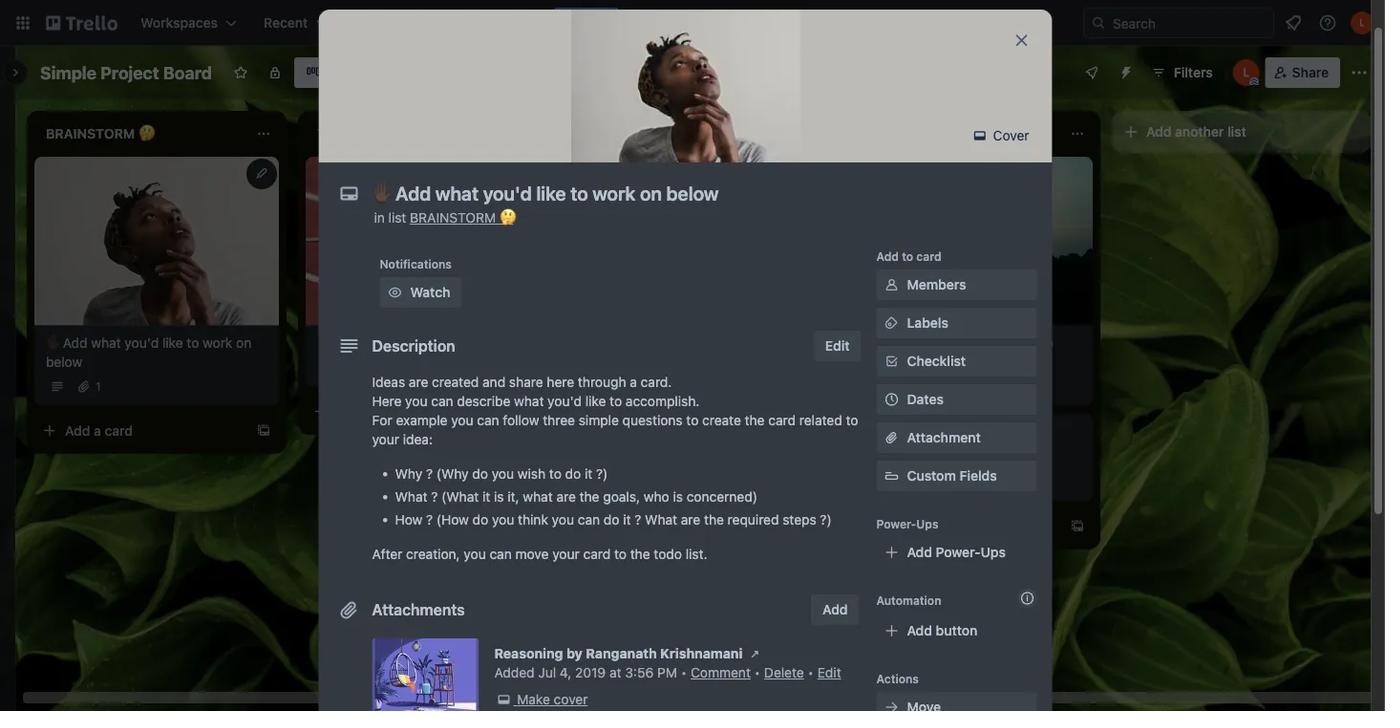 Task type: describe. For each thing, give the bounding box(es) containing it.
dates
[[908, 392, 944, 408]]

are inside ideas are created and share here through a card. here you can describe what you'd like to accomplish. for example you can follow three simple questions to create the card related to your idea:
[[409, 375, 429, 390]]

template.
[[958, 449, 1009, 462]]

filters button
[[1146, 57, 1219, 88]]

simple project board
[[40, 62, 212, 83]]

1 1 from the left
[[96, 380, 101, 393]]

4
[[894, 476, 901, 489]]

what inside ideas are created and share here through a card. here you can describe what you'd like to accomplish. for example you can follow three simple questions to create the card related to your idea:
[[514, 394, 544, 410]]

1 horizontal spatial ?)
[[820, 512, 832, 528]]

you down describe
[[451, 413, 474, 429]]

attachment button
[[877, 423, 1038, 454]]

notifications
[[380, 258, 452, 271]]

sm image for watch
[[386, 283, 405, 303]]

can inside why  ? (why do you wish to do it ?) what ? (what it  is it, what are the goals, who is concerned) how  ? (how do you think you can do it ? what are the required steps ?)
[[578, 512, 600, 528]]

add a card down 4
[[879, 518, 947, 534]]

watch button
[[380, 278, 462, 308]]

✋🏿 for ✋🏿 add what you'd like to work on below
[[46, 335, 59, 350]]

related
[[800, 413, 843, 429]]

add a card for ✋🏿 move anything that is actually started here
[[608, 423, 676, 438]]

your inside ideas are created and share here through a card. here you can describe what you'd like to accomplish. for example you can follow three simple questions to create the card related to your idea:
[[372, 432, 400, 448]]

dates button
[[877, 385, 1038, 415]]

1 for ✋🏿 move anything from doing to done here
[[883, 380, 888, 393]]

add up members 'link'
[[877, 250, 899, 263]]

✋🏿 add what you'd like to work on below
[[46, 335, 252, 370]]

card down why  ? (why do you wish to do it ?) what ? (what it  is it, what are the goals, who is concerned) how  ? (how do you think you can do it ? what are the required steps ?)
[[584, 547, 611, 562]]

share button
[[1266, 57, 1341, 88]]

(how
[[437, 512, 469, 528]]

you up it,
[[492, 466, 514, 482]]

add down /
[[879, 518, 905, 534]]

is down attachment
[[936, 449, 945, 462]]

(why
[[437, 466, 469, 482]]

make cover
[[517, 692, 588, 708]]

that
[[699, 335, 724, 350]]

idea:
[[403, 432, 433, 448]]

delete
[[765, 665, 805, 681]]

sm image for make cover
[[495, 691, 514, 710]]

you down (how in the left of the page
[[464, 547, 486, 562]]

add button
[[812, 595, 860, 626]]

to left todo
[[615, 547, 627, 562]]

reasoning
[[495, 646, 563, 662]]

you right think
[[552, 512, 574, 528]]

private image
[[268, 65, 283, 80]]

move for ✋🏿 move anything from doing to done here
[[877, 335, 911, 350]]

labels link
[[877, 308, 1038, 339]]

anything for from
[[914, 335, 967, 350]]

card up 'members'
[[917, 250, 942, 263]]

created
[[432, 375, 479, 390]]

through
[[578, 375, 627, 390]]

after creation, you can move your card to the todo list.
[[372, 547, 708, 562]]

pm
[[658, 665, 678, 681]]

move for ✋🏿 move anything 'ready' here
[[334, 335, 368, 350]]

added
[[495, 665, 535, 681]]

by
[[567, 646, 583, 662]]

2 vertical spatial it
[[623, 512, 631, 528]]

0 horizontal spatial luigibowers16 (luigibowers161) image
[[1234, 59, 1260, 86]]

follow
[[503, 413, 540, 429]]

to left create
[[687, 413, 699, 429]]

add down through
[[608, 423, 633, 438]]

actually
[[741, 335, 789, 350]]

the left goals,
[[580, 489, 600, 505]]

brainstorm
[[410, 210, 496, 226]]

✋🏿 move anything from doing to done here
[[860, 335, 1054, 370]]

0 vertical spatial luigibowers16 (luigibowers161) image
[[1351, 11, 1374, 34]]

create
[[566, 15, 608, 31]]

add power-ups link
[[877, 538, 1038, 568]]

card down ideas
[[376, 403, 404, 419]]

like inside ideas are created and share here through a card. here you can describe what you'd like to accomplish. for example you can follow three simple questions to create the card related to your idea:
[[586, 394, 606, 410]]

to down through
[[610, 394, 622, 410]]

the down concerned)
[[704, 512, 724, 528]]

can left move
[[490, 547, 512, 562]]

here inside ✋🏿 move anything that is actually started here
[[636, 354, 664, 370]]

edit inside button
[[826, 338, 850, 354]]

card.
[[641, 375, 672, 390]]

🤔
[[500, 210, 513, 226]]

members
[[908, 277, 967, 293]]

3
[[883, 476, 890, 489]]

add button
[[908, 623, 978, 639]]

add down below
[[65, 423, 90, 438]]

from
[[971, 335, 1000, 350]]

add left another
[[1147, 124, 1172, 140]]

sm image down actions
[[883, 698, 902, 711]]

creation,
[[406, 547, 460, 562]]

✋🏿 move anything from doing to done here link
[[860, 333, 1082, 371]]

Search field
[[1107, 9, 1274, 37]]

actions
[[877, 672, 919, 686]]

work
[[203, 335, 233, 350]]

reasoning by ranganath krishnamani
[[495, 646, 743, 662]]

add another list button
[[1113, 111, 1373, 153]]

✋🏿 move anything that is actually started here link
[[589, 333, 811, 371]]

add down automation
[[908, 623, 933, 639]]

labels
[[908, 315, 949, 331]]

what inside why  ? (why do you wish to do it ?) what ? (what it  is it, what are the goals, who is concerned) how  ? (how do you think you can do it ? what are the required steps ?)
[[523, 489, 553, 505]]

show menu image
[[1351, 63, 1370, 82]]

anything for 'ready'
[[371, 335, 424, 350]]

attachments
[[372, 601, 465, 619]]

is inside ✋🏿 move anything that is actually started here
[[727, 335, 738, 350]]

add a card button up the add power-ups
[[849, 511, 1063, 542]]

card down accomplish.
[[648, 423, 676, 438]]

why  ? (why do you wish to do it ?) what ? (what it  is it, what are the goals, who is concerned) how  ? (how do you think you can do it ? what are the required steps ?)
[[395, 466, 832, 528]]

1 horizontal spatial ups
[[981, 545, 1006, 561]]

simple
[[40, 62, 97, 83]]

'ready'
[[428, 335, 470, 350]]

description
[[372, 337, 456, 356]]

edit card image
[[254, 165, 270, 181]]

accomplish.
[[626, 394, 700, 410]]

added jul 4, 2019 at 3:56 pm
[[495, 665, 678, 681]]

1 for ✋🏿 move anything that is actually started here
[[612, 380, 617, 393]]

comment
[[691, 665, 751, 681]]

do right (why
[[473, 466, 488, 482]]

4,
[[560, 665, 572, 681]]

✋🏿 add what you'd like to work on below link
[[46, 333, 268, 371]]

describe
[[457, 394, 511, 410]]

to inside ✋🏿 add what you'd like to work on below
[[187, 335, 199, 350]]

custom fields button
[[877, 467, 1038, 486]]

a inside ideas are created and share here through a card. here you can describe what you'd like to accomplish. for example you can follow three simple questions to create the card related to your idea:
[[630, 375, 637, 390]]

0 vertical spatial power-
[[877, 518, 917, 531]]

at
[[610, 665, 622, 681]]

0 horizontal spatial what
[[395, 489, 428, 505]]

another
[[1176, 124, 1225, 140]]

add to card
[[877, 250, 942, 263]]

board
[[163, 62, 212, 83]]

why
[[395, 466, 423, 482]]

power ups image
[[1085, 65, 1100, 80]]

sm image up delete link
[[746, 645, 765, 664]]

2 vertical spatial are
[[681, 512, 701, 528]]

add a card button for that
[[577, 415, 791, 446]]

do right (how in the left of the page
[[473, 512, 489, 528]]

automation
[[877, 594, 942, 607]]

this card is a template.
[[883, 449, 1009, 462]]

✋🏿 move anything 'ready' here link
[[317, 333, 539, 352]]

delete link
[[765, 665, 805, 681]]

(what
[[442, 489, 479, 505]]

this
[[883, 449, 906, 462]]

you'd inside ✋🏿 add what you'd like to work on below
[[125, 335, 159, 350]]

add a card button for 'ready'
[[306, 396, 520, 427]]

you down it,
[[492, 512, 515, 528]]

add a card for ✋🏿 add what you'd like to work on below
[[65, 423, 133, 438]]

three
[[543, 413, 575, 429]]

board image
[[306, 64, 321, 79]]

? right why at the left of the page
[[426, 466, 433, 482]]

on
[[236, 335, 252, 350]]

power-ups
[[877, 518, 939, 531]]

in list brainstorm 🤔
[[374, 210, 513, 226]]



Task type: vqa. For each thing, say whether or not it's contained in the screenshot.
the bottom list
yes



Task type: locate. For each thing, give the bounding box(es) containing it.
required
[[728, 512, 779, 528]]

list right in
[[389, 210, 407, 226]]

0 horizontal spatial power-
[[877, 518, 917, 531]]

2 horizontal spatial it
[[623, 512, 631, 528]]

1 vertical spatial power-
[[936, 545, 981, 561]]

? down goals,
[[635, 512, 642, 528]]

what
[[91, 335, 121, 350], [514, 394, 544, 410], [523, 489, 553, 505]]

template
[[893, 423, 950, 438]]

sm image inside watch "button"
[[386, 283, 405, 303]]

anything inside ✋🏿 move anything that is actually started here
[[643, 335, 696, 350]]

add a card down ideas
[[336, 403, 404, 419]]

1 anything from the left
[[371, 335, 424, 350]]

custom fields
[[908, 468, 997, 484]]

2 horizontal spatial move
[[877, 335, 911, 350]]

to up 'members'
[[902, 250, 914, 263]]

0 vertical spatial edit
[[826, 338, 850, 354]]

edit link
[[818, 665, 842, 681]]

list
[[1228, 124, 1247, 140], [389, 210, 407, 226]]

power-
[[877, 518, 917, 531], [936, 545, 981, 561]]

1 ✋🏿 from the left
[[46, 335, 59, 350]]

move left description
[[334, 335, 368, 350]]

move for ✋🏿 move anything that is actually started here
[[606, 335, 639, 350]]

1 horizontal spatial it
[[585, 466, 593, 482]]

anything inside ✋🏿 move anything 'ready' here link
[[371, 335, 424, 350]]

edit left done
[[826, 338, 850, 354]]

3 ✋🏿 from the left
[[589, 335, 602, 350]]

attachment
[[908, 430, 981, 446]]

can down created
[[431, 394, 454, 410]]

custom
[[908, 468, 957, 484]]

0 horizontal spatial you'd
[[125, 335, 159, 350]]

create
[[703, 413, 742, 429]]

add up below
[[63, 335, 88, 350]]

simple
[[579, 413, 619, 429]]

ideas
[[372, 375, 405, 390]]

below
[[46, 354, 82, 370]]

list right another
[[1228, 124, 1247, 140]]

do down goals,
[[604, 512, 620, 528]]

0 horizontal spatial ups
[[917, 518, 939, 531]]

create from template… image
[[528, 404, 543, 419], [256, 423, 271, 438], [799, 423, 814, 438], [1070, 519, 1086, 534]]

sm image
[[971, 127, 990, 146]]

search image
[[1092, 15, 1107, 31]]

3 move from the left
[[877, 335, 911, 350]]

✋🏿 inside ✋🏿 move anything that is actually started here
[[589, 335, 602, 350]]

move
[[516, 547, 549, 562]]

2 anything from the left
[[643, 335, 696, 350]]

to inside ✋🏿 move anything from doing to done here
[[1042, 335, 1054, 350]]

anything inside ✋🏿 move anything from doing to done here
[[914, 335, 967, 350]]

2 horizontal spatial 1
[[883, 380, 888, 393]]

here inside ideas are created and share here through a card. here you can describe what you'd like to accomplish. for example you can follow three simple questions to create the card related to your idea:
[[547, 375, 575, 390]]

3:56
[[625, 665, 654, 681]]

1 vertical spatial luigibowers16 (luigibowers161) image
[[1234, 59, 1260, 86]]

add a card down below
[[65, 423, 133, 438]]

1
[[96, 380, 101, 393], [612, 380, 617, 393], [883, 380, 888, 393]]

can right think
[[578, 512, 600, 528]]

✋🏿 up started
[[589, 335, 602, 350]]

1 horizontal spatial power-
[[936, 545, 981, 561]]

for
[[372, 413, 393, 429]]

cover
[[554, 692, 588, 708]]

your down for
[[372, 432, 400, 448]]

1 horizontal spatial your
[[553, 547, 580, 562]]

0 vertical spatial are
[[409, 375, 429, 390]]

create from template… image for ✋🏿 move anything 'ready' here
[[528, 404, 543, 419]]

ups up the add power-ups
[[917, 518, 939, 531]]

1 vertical spatial like
[[586, 394, 606, 410]]

card down ✋🏿 add what you'd like to work on below
[[105, 423, 133, 438]]

luigibowers16 (luigibowers161) image right filters
[[1234, 59, 1260, 86]]

are right it,
[[557, 489, 576, 505]]

0 vertical spatial what
[[395, 489, 428, 505]]

questions
[[623, 413, 683, 429]]

your right move
[[553, 547, 580, 562]]

✋🏿 right on
[[317, 335, 331, 350]]

✋🏿 inside ✋🏿 move anything from doing to done here
[[860, 335, 874, 350]]

2 move from the left
[[606, 335, 639, 350]]

to inside why  ? (why do you wish to do it ?) what ? (what it  is it, what are the goals, who is concerned) how  ? (how do you think you can do it ? what are the required steps ?)
[[550, 466, 562, 482]]

1 down started
[[612, 380, 617, 393]]

fields
[[960, 468, 997, 484]]

0 horizontal spatial it
[[483, 489, 491, 505]]

add another list
[[1147, 124, 1247, 140]]

add a card button up idea:
[[306, 396, 520, 427]]

1 horizontal spatial 1
[[612, 380, 617, 393]]

checklist link
[[877, 346, 1038, 377]]

2 horizontal spatial are
[[681, 512, 701, 528]]

power- down 4
[[877, 518, 917, 531]]

sm image inside members 'link'
[[883, 276, 902, 295]]

1 vertical spatial your
[[553, 547, 580, 562]]

0 vertical spatial ?)
[[596, 466, 608, 482]]

1 vertical spatial ?)
[[820, 512, 832, 528]]

move up done
[[877, 335, 911, 350]]

card template 📝
[[860, 423, 967, 438]]

ranganath
[[586, 646, 657, 662]]

power- down power-ups
[[936, 545, 981, 561]]

move inside ✋🏿 move anything that is actually started here
[[606, 335, 639, 350]]

share
[[509, 375, 543, 390]]

1 vertical spatial it
[[483, 489, 491, 505]]

like left work
[[162, 335, 183, 350]]

sm image left checklist
[[883, 352, 902, 371]]

here right 'ready'
[[474, 335, 501, 350]]

0 horizontal spatial list
[[389, 210, 407, 226]]

0 vertical spatial your
[[372, 432, 400, 448]]

3 / 4
[[883, 476, 901, 489]]

can
[[431, 394, 454, 410], [477, 413, 500, 429], [578, 512, 600, 528], [490, 547, 512, 562]]

sm image
[[883, 276, 902, 295], [386, 283, 405, 303], [883, 314, 902, 333], [883, 352, 902, 371], [746, 645, 765, 664], [495, 691, 514, 710], [883, 698, 902, 711]]

sm image left labels at the right top
[[883, 314, 902, 333]]

add inside ✋🏿 add what you'd like to work on below
[[63, 335, 88, 350]]

?) up goals,
[[596, 466, 608, 482]]

2 1 from the left
[[612, 380, 617, 393]]

list inside button
[[1228, 124, 1247, 140]]

✋🏿 for ✋🏿 move anything 'ready' here
[[317, 335, 331, 350]]

who
[[644, 489, 670, 505]]

sm image left 'watch'
[[386, 283, 405, 303]]

2 horizontal spatial anything
[[914, 335, 967, 350]]

card left "related"
[[769, 413, 796, 429]]

1 horizontal spatial are
[[557, 489, 576, 505]]

the
[[745, 413, 765, 429], [580, 489, 600, 505], [704, 512, 724, 528], [631, 547, 651, 562]]

anything up ideas
[[371, 335, 424, 350]]

what up how
[[395, 489, 428, 505]]

✋🏿 inside ✋🏿 add what you'd like to work on below
[[46, 335, 59, 350]]

1 vertical spatial what
[[645, 512, 678, 528]]

? right how
[[426, 512, 433, 528]]

✋🏿 up done
[[860, 335, 874, 350]]

comment link
[[691, 665, 751, 681]]

add
[[1147, 124, 1172, 140], [877, 250, 899, 263], [63, 335, 88, 350], [336, 403, 362, 419], [65, 423, 90, 438], [608, 423, 633, 438], [879, 518, 905, 534], [908, 545, 933, 561], [823, 602, 848, 618], [908, 623, 933, 639]]

1 horizontal spatial list
[[1228, 124, 1247, 140]]

3 1 from the left
[[883, 380, 888, 393]]

anything up card.
[[643, 335, 696, 350]]

📝
[[954, 423, 967, 438]]

card
[[917, 250, 942, 263], [376, 403, 404, 419], [769, 413, 796, 429], [105, 423, 133, 438], [648, 423, 676, 438], [909, 449, 933, 462], [919, 518, 947, 534], [584, 547, 611, 562]]

cover link
[[965, 121, 1041, 151]]

create from template… image for ✋🏿 add what you'd like to work on below
[[256, 423, 271, 438]]

ups down fields
[[981, 545, 1006, 561]]

0 horizontal spatial anything
[[371, 335, 424, 350]]

make
[[517, 692, 550, 708]]

button
[[936, 623, 978, 639]]

after
[[372, 547, 403, 562]]

like up simple on the bottom left
[[586, 394, 606, 410]]

can down describe
[[477, 413, 500, 429]]

filters
[[1174, 65, 1214, 80]]

0 vertical spatial it
[[585, 466, 593, 482]]

1 move from the left
[[334, 335, 368, 350]]

1 horizontal spatial anything
[[643, 335, 696, 350]]

sm image inside "labels" link
[[883, 314, 902, 333]]

are
[[409, 375, 429, 390], [557, 489, 576, 505], [681, 512, 701, 528]]

to left card
[[846, 413, 859, 429]]

here up card.
[[636, 354, 664, 370]]

add inside 'button'
[[823, 602, 848, 618]]

you'd inside ideas are created and share here through a card. here you can describe what you'd like to accomplish. for example you can follow three simple questions to create the card related to your idea:
[[548, 394, 582, 410]]

2019
[[575, 665, 606, 681]]

✋🏿 up below
[[46, 335, 59, 350]]

1 vertical spatial you'd
[[548, 394, 582, 410]]

add a card button down accomplish.
[[577, 415, 791, 446]]

1 down ✋🏿 add what you'd like to work on below
[[96, 380, 101, 393]]

card up custom
[[909, 449, 933, 462]]

you'd left work
[[125, 335, 159, 350]]

1 vertical spatial ups
[[981, 545, 1006, 561]]

add up edit link on the bottom right of the page
[[823, 602, 848, 618]]

0 vertical spatial what
[[91, 335, 121, 350]]

?
[[426, 466, 433, 482], [431, 489, 438, 505], [426, 512, 433, 528], [635, 512, 642, 528]]

4 ✋🏿 from the left
[[860, 335, 874, 350]]

1 vertical spatial what
[[514, 394, 544, 410]]

sm image down added
[[495, 691, 514, 710]]

add left for
[[336, 403, 362, 419]]

✋🏿
[[46, 335, 59, 350], [317, 335, 331, 350], [589, 335, 602, 350], [860, 335, 874, 350]]

0 notifications image
[[1283, 11, 1306, 34]]

do right wish
[[566, 466, 581, 482]]

started
[[589, 354, 633, 370]]

the inside ideas are created and share here through a card. here you can describe what you'd like to accomplish. for example you can follow three simple questions to create the card related to your idea:
[[745, 413, 765, 429]]

sm image down add to card
[[883, 276, 902, 295]]

the right create
[[745, 413, 765, 429]]

doing
[[1003, 335, 1038, 350]]

edit button
[[814, 331, 862, 362]]

2 ✋🏿 from the left
[[317, 335, 331, 350]]

card up the add power-ups
[[919, 518, 947, 534]]

add down power-ups
[[908, 545, 933, 561]]

to right wish
[[550, 466, 562, 482]]

luigibowers16 (luigibowers161) image
[[1351, 11, 1374, 34], [1234, 59, 1260, 86]]

here right done
[[895, 354, 922, 370]]

0 vertical spatial you'd
[[125, 335, 159, 350]]

list.
[[686, 547, 708, 562]]

are right ideas
[[409, 375, 429, 390]]

Board name text field
[[31, 57, 222, 88]]

create button
[[554, 8, 620, 38]]

think
[[518, 512, 549, 528]]

add power-ups
[[908, 545, 1006, 561]]

it right '(what'
[[483, 489, 491, 505]]

✋🏿 move anything 'ready' here
[[317, 335, 501, 350]]

anything for that
[[643, 335, 696, 350]]

it
[[585, 466, 593, 482], [483, 489, 491, 505], [623, 512, 631, 528]]

0 horizontal spatial move
[[334, 335, 368, 350]]

0 horizontal spatial your
[[372, 432, 400, 448]]

is left it,
[[494, 489, 504, 505]]

1 horizontal spatial move
[[606, 335, 639, 350]]

?)
[[596, 466, 608, 482], [820, 512, 832, 528]]

add a card button down ✋🏿 add what you'd like to work on below
[[34, 415, 249, 446]]

you'd up the three
[[548, 394, 582, 410]]

here right the share
[[547, 375, 575, 390]]

todo
[[654, 547, 682, 562]]

0 horizontal spatial are
[[409, 375, 429, 390]]

what inside ✋🏿 add what you'd like to work on below
[[91, 335, 121, 350]]

what down who
[[645, 512, 678, 528]]

here inside ✋🏿 move anything from doing to done here
[[895, 354, 922, 370]]

like inside ✋🏿 add what you'd like to work on below
[[162, 335, 183, 350]]

1 vertical spatial list
[[389, 210, 407, 226]]

1 vertical spatial edit
[[818, 665, 842, 681]]

1 horizontal spatial what
[[645, 512, 678, 528]]

open information menu image
[[1319, 13, 1338, 32]]

a
[[630, 375, 637, 390], [365, 403, 373, 419], [94, 423, 101, 438], [637, 423, 644, 438], [949, 449, 955, 462], [908, 518, 916, 534]]

0 horizontal spatial like
[[162, 335, 183, 350]]

0 horizontal spatial 1
[[96, 380, 101, 393]]

None text field
[[363, 176, 994, 211]]

✋🏿 for ✋🏿 move anything that is actually started here
[[589, 335, 602, 350]]

0 vertical spatial list
[[1228, 124, 1247, 140]]

star or unstar board image
[[233, 65, 249, 80]]

card inside ideas are created and share here through a card. here you can describe what you'd like to accomplish. for example you can follow three simple questions to create the card related to your idea:
[[769, 413, 796, 429]]

watch
[[411, 285, 451, 301]]

example
[[396, 413, 448, 429]]

move inside ✋🏿 move anything from doing to done here
[[877, 335, 911, 350]]

sm image for checklist
[[883, 352, 902, 371]]

0 horizontal spatial ?)
[[596, 466, 608, 482]]

2 vertical spatial what
[[523, 489, 553, 505]]

krishnamani
[[661, 646, 743, 662]]

create from template… image for ✋🏿 move anything that is actually started here
[[799, 423, 814, 438]]

✋🏿 move anything that is actually started here
[[589, 335, 789, 370]]

sm image for labels
[[883, 314, 902, 333]]

the left todo
[[631, 547, 651, 562]]

1 down done
[[883, 380, 888, 393]]

share
[[1293, 65, 1330, 80]]

luigibowers16 (luigibowers161) image right the open information menu image
[[1351, 11, 1374, 34]]

to left work
[[187, 335, 199, 350]]

your
[[372, 432, 400, 448], [553, 547, 580, 562]]

anything up checklist
[[914, 335, 967, 350]]

like
[[162, 335, 183, 350], [586, 394, 606, 410]]

anything
[[371, 335, 424, 350], [643, 335, 696, 350], [914, 335, 967, 350]]

sm image for members
[[883, 276, 902, 295]]

1 horizontal spatial like
[[586, 394, 606, 410]]

1 horizontal spatial you'd
[[548, 394, 582, 410]]

1 horizontal spatial luigibowers16 (luigibowers161) image
[[1351, 11, 1374, 34]]

you
[[405, 394, 428, 410], [451, 413, 474, 429], [492, 466, 514, 482], [492, 512, 515, 528], [552, 512, 574, 528], [464, 547, 486, 562]]

concerned)
[[687, 489, 758, 505]]

and
[[483, 375, 506, 390]]

edit right delete link
[[818, 665, 842, 681]]

it down goals,
[[623, 512, 631, 528]]

/
[[890, 476, 894, 489]]

? left '(what'
[[431, 489, 438, 505]]

wish
[[518, 466, 546, 482]]

?) right steps
[[820, 512, 832, 528]]

it down simple on the bottom left
[[585, 466, 593, 482]]

1 vertical spatial are
[[557, 489, 576, 505]]

✋🏿 for ✋🏿 move anything from doing to done here
[[860, 335, 874, 350]]

add a card button for you'd
[[34, 415, 249, 446]]

you up example
[[405, 394, 428, 410]]

automation image
[[1111, 57, 1138, 84]]

add a card down accomplish.
[[608, 423, 676, 438]]

add a card button
[[306, 396, 520, 427], [34, 415, 249, 446], [577, 415, 791, 446], [849, 511, 1063, 542]]

make cover link
[[495, 691, 588, 710]]

add a card for ✋🏿 move anything 'ready' here
[[336, 403, 404, 419]]

is right who
[[673, 489, 683, 505]]

primary element
[[0, 0, 1386, 46]]

0 vertical spatial like
[[162, 335, 183, 350]]

goals,
[[603, 489, 640, 505]]

0 vertical spatial ups
[[917, 518, 939, 531]]

sm image inside checklist link
[[883, 352, 902, 371]]

3 anything from the left
[[914, 335, 967, 350]]



